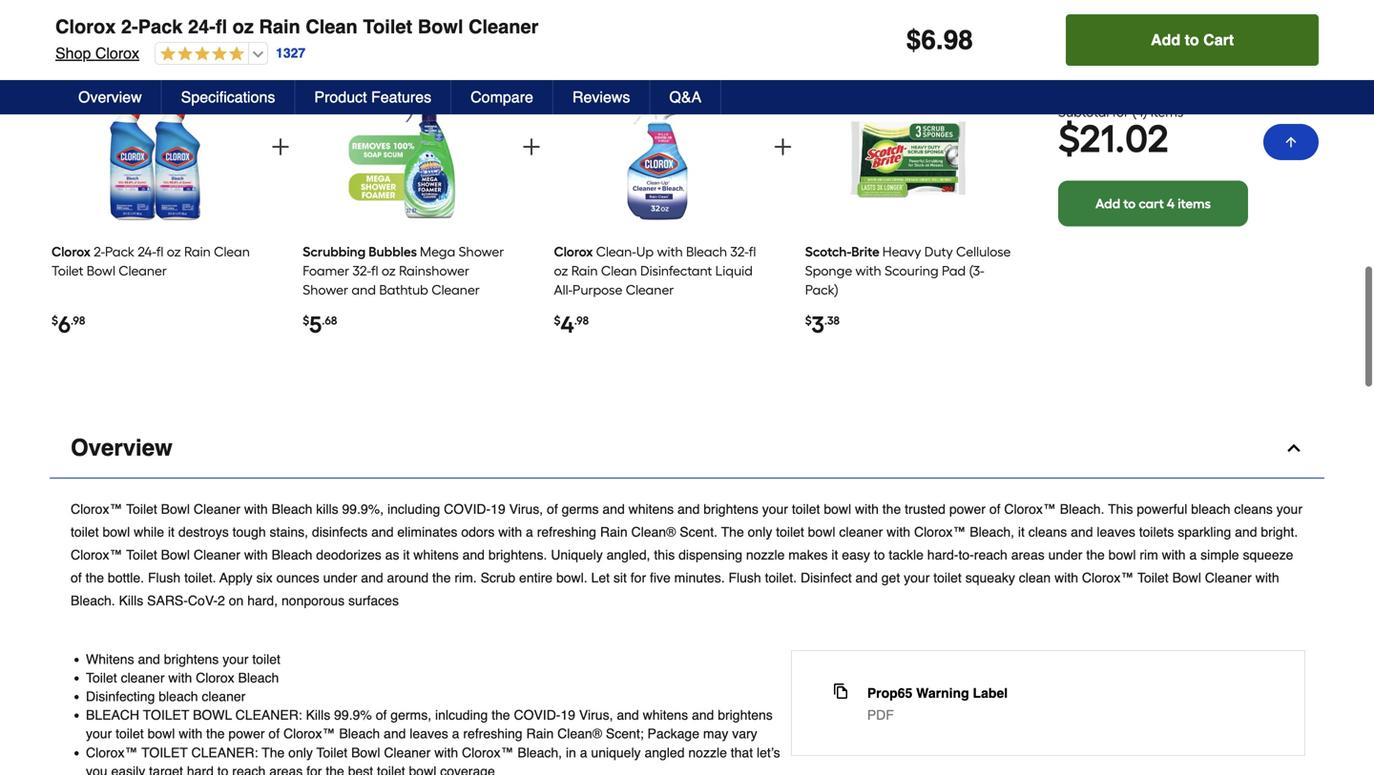 Task type: vqa. For each thing, say whether or not it's contained in the screenshot.
power within Clorox™ Toilet Bowl Cleaner with Bleach kills 99.9%, including COVID-19 Virus, of germs and whitens and brightens your toilet bowl with the trusted power of Clorox™ Bleach. This powerful bleach cleans your toilet bowl while it destroys tough stains, disinfects and eliminates odors with a refreshing Rain Clean® Scent. The only toilet bowl cleaner with Clorox™ Bleach, it cleans and leaves toilets sparkling and bright. Clorox™ Toilet Bowl Cleaner with Bleach deodorizes as it whitens and brightens. Uniquely angled, this dispensing nozzle makes it easy to tackle hard-to-reach areas under the bowl rim with a simple squeeze of the bottle. Flush toilet. Apply six ounces under and around the rim. Scrub entire bowl. Let sit for five minutes. Flush toilet. Disinfect and get your toilet squeaky clean with Clorox™ Toilet Bowl Cleaner with Bleach. Kills SARS-CoV-2 on hard, nonporous surfaces
yes



Task type: describe. For each thing, give the bounding box(es) containing it.
and left get
[[856, 570, 878, 586]]

1 horizontal spatial 24-
[[188, 16, 216, 38]]

it left easy
[[832, 548, 838, 563]]

rain inside clean-up with bleach 32-fl oz rain clean disinfectant liquid all-purpose cleaner
[[571, 263, 598, 279]]

ounces
[[276, 570, 319, 586]]

mega shower foamer 32-fl oz rainshower shower and bathtub cleaner
[[303, 244, 504, 298]]

odors
[[461, 525, 495, 540]]

compare
[[471, 88, 533, 106]]

add for add to cart
[[1151, 31, 1181, 49]]

sit
[[614, 570, 627, 586]]

specifications button
[[162, 80, 295, 115]]

subtotal for ( 4 ) items $ 21 .02
[[1058, 104, 1184, 162]]

pack inside 2-pack 24-fl oz rain clean toilet bowl cleaner
[[105, 244, 134, 260]]

sponge
[[805, 263, 852, 279]]

3 list item
[[805, 82, 1012, 365]]

power inside clorox™ toilet bowl cleaner with bleach kills 99.9%, including covid-19 virus, of germs and whitens and brightens your toilet bowl with the trusted power of clorox™ bleach. this powerful bleach cleans your toilet bowl while it destroys tough stains, disinfects and eliminates odors with a refreshing rain clean® scent. the only toilet bowl cleaner with clorox™ bleach, it cleans and leaves toilets sparkling and bright. clorox™ toilet bowl cleaner with bleach deodorizes as it whitens and brightens. uniquely angled, this dispensing nozzle makes it easy to tackle hard-to-reach areas under the bowl rim with a simple squeeze of the bottle. flush toilet. apply six ounces under and around the rim. scrub entire bowl. let sit for five minutes. flush toilet. disinfect and get your toilet squeaky clean with clorox™ toilet bowl cleaner with bleach. kills sars-cov-2 on hard, nonporous surfaces
[[949, 502, 986, 517]]

and inside mega shower foamer 32-fl oz rainshower shower and bathtub cleaner
[[352, 282, 376, 298]]

scotch-
[[805, 244, 852, 260]]

fl up 4.7 stars image
[[216, 16, 227, 38]]

)
[[1144, 104, 1148, 120]]

0 vertical spatial under
[[1048, 548, 1083, 563]]

powerful
[[1137, 502, 1188, 517]]

on
[[229, 593, 244, 609]]

the left the rim.
[[432, 570, 451, 586]]

clean® inside clorox™ toilet bowl cleaner with bleach kills 99.9%, including covid-19 virus, of germs and whitens and brightens your toilet bowl with the trusted power of clorox™ bleach. this powerful bleach cleans your toilet bowl while it destroys tough stains, disinfects and eliminates odors with a refreshing rain clean® scent. the only toilet bowl cleaner with clorox™ bleach, it cleans and leaves toilets sparkling and bright. clorox™ toilet bowl cleaner with bleach deodorizes as it whitens and brightens. uniquely angled, this dispensing nozzle makes it easy to tackle hard-to-reach areas under the bowl rim with a simple squeeze of the bottle. flush toilet. apply six ounces under and around the rim. scrub entire bowl. let sit for five minutes. flush toilet. disinfect and get your toilet squeaky clean with clorox™ toilet bowl cleaner with bleach. kills sars-cov-2 on hard, nonporous surfaces
[[631, 525, 676, 540]]

angled,
[[607, 548, 650, 563]]

kills inside clorox™ toilet bowl cleaner with bleach kills 99.9%, including covid-19 virus, of germs and whitens and brightens your toilet bowl with the trusted power of clorox™ bleach. this powerful bleach cleans your toilet bowl while it destroys tough stains, disinfects and eliminates odors with a refreshing rain clean® scent. the only toilet bowl cleaner with clorox™ bleach, it cleans and leaves toilets sparkling and bright. clorox™ toilet bowl cleaner with bleach deodorizes as it whitens and brightens. uniquely angled, this dispensing nozzle makes it easy to tackle hard-to-reach areas under the bowl rim with a simple squeeze of the bottle. flush toilet. apply six ounces under and around the rim. scrub entire bowl. let sit for five minutes. flush toilet. disinfect and get your toilet squeaky clean with clorox™ toilet bowl cleaner with bleach. kills sars-cov-2 on hard, nonporous surfaces
[[119, 593, 143, 609]]

cellulose
[[956, 244, 1011, 260]]

heavy duty cellulose sponge with scouring pad (3- pack)
[[805, 244, 1011, 298]]

clorox inside whitens and brightens your toilet toilet cleaner with clorox bleach disinfecting bleach cleaner bleach toilet bowl cleaner: kills 99.9% of germs, inlcuding the covid-19 virus, and whitens and brightens your toilet bowl with the power of clorox™ bleach and leaves a refreshing rain clean® scent; package may vary clorox™ toilet cleaner: the only toilet bowl cleaner with clorox™ bleach, in a uniquely angled nozzle that let's you easily target hard to reach areas for the best toilet bowl coverage
[[196, 671, 234, 686]]

dispensing
[[679, 548, 743, 563]]

1 flush from the left
[[148, 570, 181, 586]]

whitens
[[86, 652, 134, 667]]

0 horizontal spatial cleaner
[[121, 671, 165, 686]]

the left the trusted
[[883, 502, 901, 517]]

hard
[[187, 764, 214, 776]]

99.9%,
[[342, 502, 384, 517]]

with up tackle
[[887, 525, 911, 540]]

clorox inside 4 list item
[[554, 244, 593, 260]]

items inside subtotal for ( 4 ) items $ 21 .02
[[1151, 104, 1184, 120]]

sparkling
[[1178, 525, 1231, 540]]

toilet up while
[[126, 502, 157, 517]]

cleaner inside clean-up with bleach 32-fl oz rain clean disinfectant liquid all-purpose cleaner
[[626, 282, 674, 298]]

virus, inside whitens and brightens your toilet toilet cleaner with clorox bleach disinfecting bleach cleaner bleach toilet bowl cleaner: kills 99.9% of germs, inlcuding the covid-19 virus, and whitens and brightens your toilet bowl with the power of clorox™ bleach and leaves a refreshing rain clean® scent; package may vary clorox™ toilet cleaner: the only toilet bowl cleaner with clorox™ bleach, in a uniquely angled nozzle that let's you easily target hard to reach areas for the best toilet bowl coverage
[[579, 708, 613, 723]]

disinfectant
[[640, 263, 712, 279]]

bowl up target
[[148, 727, 175, 742]]

0 vertical spatial clean
[[306, 16, 358, 38]]

1 horizontal spatial bleach.
[[1060, 502, 1105, 517]]

bubbles
[[369, 244, 417, 260]]

bleach
[[86, 708, 139, 723]]

bowl left coverage
[[409, 764, 436, 776]]

the left best
[[326, 764, 344, 776]]

add to cart 4 items
[[1096, 196, 1211, 212]]

$ 5 .68
[[303, 311, 337, 339]]

to inside clorox™ toilet bowl cleaner with bleach kills 99.9%, including covid-19 virus, of germs and whitens and brightens your toilet bowl with the trusted power of clorox™ bleach. this powerful bleach cleans your toilet bowl while it destroys tough stains, disinfects and eliminates odors with a refreshing rain clean® scent. the only toilet bowl cleaner with clorox™ bleach, it cleans and leaves toilets sparkling and bright. clorox™ toilet bowl cleaner with bleach deodorizes as it whitens and brightens. uniquely angled, this dispensing nozzle makes it easy to tackle hard-to-reach areas under the bowl rim with a simple squeeze of the bottle. flush toilet. apply six ounces under and around the rim. scrub entire bowl. let sit for five minutes. flush toilet. disinfect and get your toilet squeaky clean with clorox™ toilet bowl cleaner with bleach. kills sars-cov-2 on hard, nonporous surfaces
[[874, 548, 885, 563]]

specifications
[[181, 88, 275, 106]]

$ for $ 4 .98
[[554, 314, 561, 328]]

to inside button
[[1185, 31, 1199, 49]]

1 vertical spatial whitens
[[413, 548, 459, 563]]

let's
[[757, 746, 780, 761]]

product features
[[314, 88, 431, 106]]

around
[[387, 570, 429, 586]]

target
[[149, 764, 183, 776]]

reach inside clorox™ toilet bowl cleaner with bleach kills 99.9%, including covid-19 virus, of germs and whitens and brightens your toilet bowl with the trusted power of clorox™ bleach. this powerful bleach cleans your toilet bowl while it destroys tough stains, disinfects and eliminates odors with a refreshing rain clean® scent. the only toilet bowl cleaner with clorox™ bleach, it cleans and leaves toilets sparkling and bright. clorox™ toilet bowl cleaner with bleach deodorizes as it whitens and brightens. uniquely angled, this dispensing nozzle makes it easy to tackle hard-to-reach areas under the bowl rim with a simple squeeze of the bottle. flush toilet. apply six ounces under and around the rim. scrub entire bowl. let sit for five minutes. flush toilet. disinfect and get your toilet squeaky clean with clorox™ toilet bowl cleaner with bleach. kills sars-cov-2 on hard, nonporous surfaces
[[974, 548, 1008, 563]]

current item
[[117, 57, 209, 70]]

product
[[314, 88, 367, 106]]

bottle.
[[108, 570, 144, 586]]

0 vertical spatial toilet
[[143, 708, 189, 723]]

.98 for 6
[[71, 314, 85, 328]]

five
[[650, 570, 671, 586]]

5 list item
[[303, 82, 509, 365]]

arrow up image
[[1284, 135, 1299, 150]]

toilet down whitens
[[86, 671, 117, 686]]

scrubbing
[[303, 244, 366, 260]]

with up coverage
[[434, 746, 458, 761]]

bleach down hard,
[[238, 671, 279, 686]]

2 vertical spatial brightens
[[718, 708, 773, 723]]

with right clean
[[1055, 570, 1078, 586]]

clorox 2-pack 24-fl oz rain clean toilet bowl cleaner image
[[93, 89, 217, 228]]

add to cart button
[[1066, 14, 1319, 66]]

compare button
[[452, 80, 553, 115]]

prop65 warning label link
[[867, 684, 1008, 703]]

including
[[387, 502, 440, 517]]

scotch-brite heavy duty cellulose sponge with scouring pad (3-pack) image
[[847, 89, 971, 228]]

product features button
[[295, 80, 452, 115]]

rim.
[[455, 570, 477, 586]]

0 horizontal spatial under
[[323, 570, 357, 586]]

.02
[[1115, 116, 1169, 162]]

0 vertical spatial overview button
[[59, 80, 162, 115]]

with right 'rim'
[[1162, 548, 1186, 563]]

it up clean
[[1018, 525, 1025, 540]]

2 plus image from the left
[[772, 135, 794, 158]]

bowl inside whitens and brightens your toilet toilet cleaner with clorox bleach disinfecting bleach cleaner bleach toilet bowl cleaner: kills 99.9% of germs, inlcuding the covid-19 virus, and whitens and brightens your toilet bowl with the power of clorox™ bleach and leaves a refreshing rain clean® scent; package may vary clorox™ toilet cleaner: the only toilet bowl cleaner with clorox™ bleach, in a uniquely angled nozzle that let's you easily target hard to reach areas for the best toilet bowl coverage
[[351, 746, 380, 761]]

$ for $ 6 .98
[[52, 314, 58, 328]]

bleach, inside clorox™ toilet bowl cleaner with bleach kills 99.9%, including covid-19 virus, of germs and whitens and brightens your toilet bowl with the trusted power of clorox™ bleach. this powerful bleach cleans your toilet bowl while it destroys tough stains, disinfects and eliminates odors with a refreshing rain clean® scent. the only toilet bowl cleaner with clorox™ bleach, it cleans and leaves toilets sparkling and bright. clorox™ toilet bowl cleaner with bleach deodorizes as it whitens and brightens. uniquely angled, this dispensing nozzle makes it easy to tackle hard-to-reach areas under the bowl rim with a simple squeeze of the bottle. flush toilet. apply six ounces under and around the rim. scrub entire bowl. let sit for five minutes. flush toilet. disinfect and get your toilet squeaky clean with clorox™ toilet bowl cleaner with bleach. kills sars-cov-2 on hard, nonporous surfaces
[[970, 525, 1014, 540]]

shop
[[55, 44, 91, 62]]

bowl inside 2-pack 24-fl oz rain clean toilet bowl cleaner
[[87, 263, 115, 279]]

19 inside clorox™ toilet bowl cleaner with bleach kills 99.9%, including covid-19 virus, of germs and whitens and brightens your toilet bowl with the trusted power of clorox™ bleach. this powerful bleach cleans your toilet bowl while it destroys tough stains, disinfects and eliminates odors with a refreshing rain clean® scent. the only toilet bowl cleaner with clorox™ bleach, it cleans and leaves toilets sparkling and bright. clorox™ toilet bowl cleaner with bleach deodorizes as it whitens and brightens. uniquely angled, this dispensing nozzle makes it easy to tackle hard-to-reach areas under the bowl rim with a simple squeeze of the bottle. flush toilet. apply six ounces under and around the rim. scrub entire bowl. let sit for five minutes. flush toilet. disinfect and get your toilet squeaky clean with clorox™ toilet bowl cleaner with bleach. kills sars-cov-2 on hard, nonporous surfaces
[[491, 502, 506, 517]]

0 vertical spatial whitens
[[629, 502, 674, 517]]

and up scent;
[[617, 708, 639, 723]]

with down bowl
[[179, 727, 202, 742]]

rain inside whitens and brightens your toilet toilet cleaner with clorox bleach disinfecting bleach cleaner bleach toilet bowl cleaner: kills 99.9% of germs, inlcuding the covid-19 virus, and whitens and brightens your toilet bowl with the power of clorox™ bleach and leaves a refreshing rain clean® scent; package may vary clorox™ toilet cleaner: the only toilet bowl cleaner with clorox™ bleach, in a uniquely angled nozzle that let's you easily target hard to reach areas for the best toilet bowl coverage
[[526, 727, 554, 742]]

4 for subtotal for ( 4 ) items $ 21 .02
[[1136, 104, 1144, 120]]

chevron up image
[[1285, 439, 1304, 458]]

and up surfaces
[[361, 570, 383, 586]]

prop65
[[867, 686, 913, 701]]

bowl.
[[556, 570, 588, 586]]

and up may
[[692, 708, 714, 723]]

scrubbing bubbles
[[303, 244, 417, 260]]

32- inside mega shower foamer 32-fl oz rainshower shower and bathtub cleaner
[[353, 263, 371, 279]]

nozzle inside clorox™ toilet bowl cleaner with bleach kills 99.9%, including covid-19 virus, of germs and whitens and brightens your toilet bowl with the trusted power of clorox™ bleach. this powerful bleach cleans your toilet bowl while it destroys tough stains, disinfects and eliminates odors with a refreshing rain clean® scent. the only toilet bowl cleaner with clorox™ bleach, it cleans and leaves toilets sparkling and bright. clorox™ toilet bowl cleaner with bleach deodorizes as it whitens and brightens. uniquely angled, this dispensing nozzle makes it easy to tackle hard-to-reach areas under the bowl rim with a simple squeeze of the bottle. flush toilet. apply six ounces under and around the rim. scrub entire bowl. let sit for five minutes. flush toilet. disinfect and get your toilet squeaky clean with clorox™ toilet bowl cleaner with bleach. kills sars-cov-2 on hard, nonporous surfaces
[[746, 548, 785, 563]]

with inside clean-up with bleach 32-fl oz rain clean disinfectant liquid all-purpose cleaner
[[657, 244, 683, 260]]

99.9%
[[334, 708, 372, 723]]

bleach inside whitens and brightens your toilet toilet cleaner with clorox bleach disinfecting bleach cleaner bleach toilet bowl cleaner: kills 99.9% of germs, inlcuding the covid-19 virus, and whitens and brightens your toilet bowl with the power of clorox™ bleach and leaves a refreshing rain clean® scent; package may vary clorox™ toilet cleaner: the only toilet bowl cleaner with clorox™ bleach, in a uniquely angled nozzle that let's you easily target hard to reach areas for the best toilet bowl coverage
[[159, 689, 198, 705]]

subtotal
[[1058, 104, 1109, 120]]

mega
[[420, 244, 455, 260]]

bowl up makes
[[808, 525, 836, 540]]

get
[[882, 570, 900, 586]]

toilet down 99.9%
[[316, 746, 348, 761]]

pdf
[[867, 708, 894, 723]]

$ for $ 3 .38
[[805, 314, 812, 328]]

apply
[[220, 570, 253, 586]]

destroys
[[178, 525, 229, 540]]

fl inside mega shower foamer 32-fl oz rainshower shower and bathtub cleaner
[[371, 263, 378, 279]]

bowl
[[193, 708, 232, 723]]

current
[[117, 57, 176, 70]]

disinfect
[[801, 570, 852, 586]]

warning
[[916, 686, 969, 701]]

it right as
[[403, 548, 410, 563]]

a right in
[[580, 746, 587, 761]]

and up scent.
[[678, 502, 700, 517]]

easy
[[842, 548, 870, 563]]

4 list item
[[554, 82, 761, 365]]

0 horizontal spatial shower
[[303, 282, 348, 298]]

$ 4 .98
[[554, 311, 589, 339]]

germs,
[[391, 708, 431, 723]]

clorox up the shop clorox
[[55, 16, 116, 38]]

with down squeeze
[[1256, 570, 1279, 586]]

germs
[[562, 502, 599, 517]]

clean® inside whitens and brightens your toilet toilet cleaner with clorox bleach disinfecting bleach cleaner bleach toilet bowl cleaner: kills 99.9% of germs, inlcuding the covid-19 virus, and whitens and brightens your toilet bowl with the power of clorox™ bleach and leaves a refreshing rain clean® scent; package may vary clorox™ toilet cleaner: the only toilet bowl cleaner with clorox™ bleach, in a uniquely angled nozzle that let's you easily target hard to reach areas for the best toilet bowl coverage
[[557, 727, 602, 742]]

4.7 stars image
[[156, 46, 244, 63]]

scouring
[[885, 263, 939, 279]]

and up squeeze
[[1235, 525, 1257, 540]]

kills
[[316, 502, 338, 517]]

fl inside clean-up with bleach 32-fl oz rain clean disinfectant liquid all-purpose cleaner
[[749, 244, 756, 260]]

brightens.
[[488, 548, 547, 563]]

1 vertical spatial overview
[[71, 435, 172, 461]]

toilet up 'features'
[[363, 16, 412, 38]]

rainshower
[[399, 263, 470, 279]]

features
[[371, 88, 431, 106]]

bowl up easy
[[824, 502, 851, 517]]

the left 'rim'
[[1086, 548, 1105, 563]]

1 vertical spatial items
[[1178, 196, 1211, 212]]

with up brightens.
[[498, 525, 522, 540]]

(
[[1132, 104, 1136, 120]]

q&a
[[669, 88, 702, 106]]

reach inside whitens and brightens your toilet toilet cleaner with clorox bleach disinfecting bleach cleaner bleach toilet bowl cleaner: kills 99.9% of germs, inlcuding the covid-19 virus, and whitens and brightens your toilet bowl with the power of clorox™ bleach and leaves a refreshing rain clean® scent; package may vary clorox™ toilet cleaner: the only toilet bowl cleaner with clorox™ bleach, in a uniquely angled nozzle that let's you easily target hard to reach areas for the best toilet bowl coverage
[[232, 764, 266, 776]]

1 vertical spatial overview button
[[50, 419, 1325, 479]]

rim
[[1140, 548, 1158, 563]]

in
[[566, 746, 576, 761]]

and down odors
[[462, 548, 485, 563]]

0 vertical spatial cleaner:
[[235, 708, 302, 723]]

bleach down 99.9%
[[339, 727, 380, 742]]

with inside heavy duty cellulose sponge with scouring pad (3- pack)
[[856, 263, 882, 279]]

24- inside 2-pack 24-fl oz rain clean toilet bowl cleaner
[[138, 244, 156, 260]]

1 horizontal spatial shower
[[459, 244, 504, 260]]

with up easy
[[855, 502, 879, 517]]

the left 'bottle.'
[[85, 570, 104, 586]]

.38
[[824, 314, 840, 328]]

1 vertical spatial toilet
[[141, 746, 188, 761]]

0 vertical spatial pack
[[138, 16, 183, 38]]

19 inside whitens and brightens your toilet toilet cleaner with clorox bleach disinfecting bleach cleaner bleach toilet bowl cleaner: kills 99.9% of germs, inlcuding the covid-19 virus, and whitens and brightens your toilet bowl with the power of clorox™ bleach and leaves a refreshing rain clean® scent; package may vary clorox™ toilet cleaner: the only toilet bowl cleaner with clorox™ bleach, in a uniquely angled nozzle that let's you easily target hard to reach areas for the best toilet bowl coverage
[[561, 708, 576, 723]]

bleach inside clean-up with bleach 32-fl oz rain clean disinfectant liquid all-purpose cleaner
[[686, 244, 727, 260]]

toilets
[[1139, 525, 1174, 540]]

2 vertical spatial cleaner
[[202, 689, 246, 705]]

reviews
[[573, 88, 630, 106]]

entire
[[519, 570, 553, 586]]

the inside whitens and brightens your toilet toilet cleaner with clorox bleach disinfecting bleach cleaner bleach toilet bowl cleaner: kills 99.9% of germs, inlcuding the covid-19 virus, and whitens and brightens your toilet bowl with the power of clorox™ bleach and leaves a refreshing rain clean® scent; package may vary clorox™ toilet cleaner: the only toilet bowl cleaner with clorox™ bleach, in a uniquely angled nozzle that let's you easily target hard to reach areas for the best toilet bowl coverage
[[262, 746, 285, 761]]



Task type: locate. For each thing, give the bounding box(es) containing it.
package
[[648, 727, 700, 742]]

1 vertical spatial covid-
[[514, 708, 561, 723]]

1 horizontal spatial nozzle
[[746, 548, 785, 563]]

rain inside 2-pack 24-fl oz rain clean toilet bowl cleaner
[[184, 244, 211, 260]]

1 horizontal spatial kills
[[306, 708, 330, 723]]

32- down scrubbing bubbles
[[353, 263, 371, 279]]

1 vertical spatial cleaner:
[[191, 746, 258, 761]]

cleaner inside 2-pack 24-fl oz rain clean toilet bowl cleaner
[[119, 263, 167, 279]]

21
[[1079, 116, 1115, 162]]

32- up liquid
[[730, 244, 749, 260]]

minutes.
[[674, 570, 725, 586]]

cleaner:
[[235, 708, 302, 723], [191, 746, 258, 761]]

refreshing
[[537, 525, 596, 540], [463, 727, 523, 742]]

1 horizontal spatial 6
[[921, 25, 936, 55]]

6 for .98
[[58, 311, 71, 339]]

up
[[636, 244, 654, 260]]

the inside clorox™ toilet bowl cleaner with bleach kills 99.9%, including covid-19 virus, of germs and whitens and brightens your toilet bowl with the trusted power of clorox™ bleach. this powerful bleach cleans your toilet bowl while it destroys tough stains, disinfects and eliminates odors with a refreshing rain clean® scent. the only toilet bowl cleaner with clorox™ bleach, it cleans and leaves toilets sparkling and bright. clorox™ toilet bowl cleaner with bleach deodorizes as it whitens and brightens. uniquely angled, this dispensing nozzle makes it easy to tackle hard-to-reach areas under the bowl rim with a simple squeeze of the bottle. flush toilet. apply six ounces under and around the rim. scrub entire bowl. let sit for five minutes. flush toilet. disinfect and get your toilet squeaky clean with clorox™ toilet bowl cleaner with bleach. kills sars-cov-2 on hard, nonporous surfaces
[[721, 525, 744, 540]]

2 .98 from the left
[[574, 314, 589, 328]]

cart
[[1204, 31, 1234, 49]]

overview down the shop clorox
[[78, 88, 142, 106]]

clean-
[[596, 244, 636, 260]]

0 vertical spatial leaves
[[1097, 525, 1136, 540]]

0 vertical spatial the
[[721, 525, 744, 540]]

bleach, up the "to-"
[[970, 525, 1014, 540]]

flush down the "dispensing"
[[729, 570, 761, 586]]

oz
[[233, 16, 254, 38], [167, 244, 181, 260], [382, 263, 396, 279], [554, 263, 568, 279]]

areas inside whitens and brightens your toilet toilet cleaner with clorox bleach disinfecting bleach cleaner bleach toilet bowl cleaner: kills 99.9% of germs, inlcuding the covid-19 virus, and whitens and brightens your toilet bowl with the power of clorox™ bleach and leaves a refreshing rain clean® scent; package may vary clorox™ toilet cleaner: the only toilet bowl cleaner with clorox™ bleach, in a uniquely angled nozzle that let's you easily target hard to reach areas for the best toilet bowl coverage
[[269, 764, 303, 776]]

to inside whitens and brightens your toilet toilet cleaner with clorox bleach disinfecting bleach cleaner bleach toilet bowl cleaner: kills 99.9% of germs, inlcuding the covid-19 virus, and whitens and brightens your toilet bowl with the power of clorox™ bleach and leaves a refreshing rain clean® scent; package may vary clorox™ toilet cleaner: the only toilet bowl cleaner with clorox™ bleach, in a uniquely angled nozzle that let's you easily target hard to reach areas for the best toilet bowl coverage
[[217, 764, 228, 776]]

cleaner inside whitens and brightens your toilet toilet cleaner with clorox bleach disinfecting bleach cleaner bleach toilet bowl cleaner: kills 99.9% of germs, inlcuding the covid-19 virus, and whitens and brightens your toilet bowl with the power of clorox™ bleach and leaves a refreshing rain clean® scent; package may vary clorox™ toilet cleaner: the only toilet bowl cleaner with clorox™ bleach, in a uniquely angled nozzle that let's you easily target hard to reach areas for the best toilet bowl coverage
[[384, 746, 431, 761]]

clorox
[[55, 16, 116, 38], [95, 44, 139, 62], [52, 244, 91, 260], [554, 244, 593, 260], [196, 671, 234, 686]]

nozzle left makes
[[746, 548, 785, 563]]

pad
[[942, 263, 966, 279]]

1 .98 from the left
[[71, 314, 85, 328]]

and down germs,
[[384, 727, 406, 742]]

covid- inside whitens and brightens your toilet toilet cleaner with clorox bleach disinfecting bleach cleaner bleach toilet bowl cleaner: kills 99.9% of germs, inlcuding the covid-19 virus, and whitens and brightens your toilet bowl with the power of clorox™ bleach and leaves a refreshing rain clean® scent; package may vary clorox™ toilet cleaner: the only toilet bowl cleaner with clorox™ bleach, in a uniquely angled nozzle that let's you easily target hard to reach areas for the best toilet bowl coverage
[[514, 708, 561, 723]]

2 horizontal spatial clean
[[601, 263, 637, 279]]

refreshing inside whitens and brightens your toilet toilet cleaner with clorox bleach disinfecting bleach cleaner bleach toilet bowl cleaner: kills 99.9% of germs, inlcuding the covid-19 virus, and whitens and brightens your toilet bowl with the power of clorox™ bleach and leaves a refreshing rain clean® scent; package may vary clorox™ toilet cleaner: the only toilet bowl cleaner with clorox™ bleach, in a uniquely angled nozzle that let's you easily target hard to reach areas for the best toilet bowl coverage
[[463, 727, 523, 742]]

0 horizontal spatial clean®
[[557, 727, 602, 742]]

nozzle
[[746, 548, 785, 563], [688, 746, 727, 761]]

under
[[1048, 548, 1083, 563], [323, 570, 357, 586]]

easily
[[111, 764, 145, 776]]

4
[[1136, 104, 1144, 120], [1167, 196, 1175, 212], [561, 311, 574, 339]]

clorox right shop
[[95, 44, 139, 62]]

cleans
[[1234, 502, 1273, 517], [1029, 525, 1067, 540]]

items right cart
[[1178, 196, 1211, 212]]

1 horizontal spatial power
[[949, 502, 986, 517]]

toilet.
[[184, 570, 216, 586], [765, 570, 797, 586]]

2- inside 2-pack 24-fl oz rain clean toilet bowl cleaner
[[94, 244, 105, 260]]

0 horizontal spatial kills
[[119, 593, 143, 609]]

your
[[762, 502, 788, 517], [1277, 502, 1303, 517], [904, 570, 930, 586], [223, 652, 249, 667], [86, 727, 112, 742]]

2 flush from the left
[[729, 570, 761, 586]]

six
[[256, 570, 273, 586]]

cleaner up easy
[[839, 525, 883, 540]]

rain inside clorox™ toilet bowl cleaner with bleach kills 99.9%, including covid-19 virus, of germs and whitens and brightens your toilet bowl with the trusted power of clorox™ bleach. this powerful bleach cleans your toilet bowl while it destroys tough stains, disinfects and eliminates odors with a refreshing rain clean® scent. the only toilet bowl cleaner with clorox™ bleach, it cleans and leaves toilets sparkling and bright. clorox™ toilet bowl cleaner with bleach deodorizes as it whitens and brightens. uniquely angled, this dispensing nozzle makes it easy to tackle hard-to-reach areas under the bowl rim with a simple squeeze of the bottle. flush toilet. apply six ounces under and around the rim. scrub entire bowl. let sit for five minutes. flush toilet. disinfect and get your toilet squeaky clean with clorox™ toilet bowl cleaner with bleach. kills sars-cov-2 on hard, nonporous surfaces
[[600, 525, 628, 540]]

0 vertical spatial nozzle
[[746, 548, 785, 563]]

prop65 warning label pdf
[[867, 686, 1008, 723]]

a up brightens.
[[526, 525, 533, 540]]

power down bowl
[[228, 727, 265, 742]]

covid- inside clorox™ toilet bowl cleaner with bleach kills 99.9%, including covid-19 virus, of germs and whitens and brightens your toilet bowl with the trusted power of clorox™ bleach. this powerful bleach cleans your toilet bowl while it destroys tough stains, disinfects and eliminates odors with a refreshing rain clean® scent. the only toilet bowl cleaner with clorox™ bleach, it cleans and leaves toilets sparkling and bright. clorox™ toilet bowl cleaner with bleach deodorizes as it whitens and brightens. uniquely angled, this dispensing nozzle makes it easy to tackle hard-to-reach areas under the bowl rim with a simple squeeze of the bottle. flush toilet. apply six ounces under and around the rim. scrub entire bowl. let sit for five minutes. flush toilet. disinfect and get your toilet squeaky clean with clorox™ toilet bowl cleaner with bleach. kills sars-cov-2 on hard, nonporous surfaces
[[444, 502, 491, 517]]

0 vertical spatial clean®
[[631, 525, 676, 540]]

the
[[883, 502, 901, 517], [1086, 548, 1105, 563], [85, 570, 104, 586], [432, 570, 451, 586], [492, 708, 510, 723], [206, 727, 225, 742], [326, 764, 344, 776]]

for inside clorox™ toilet bowl cleaner with bleach kills 99.9%, including covid-19 virus, of germs and whitens and brightens your toilet bowl with the trusted power of clorox™ bleach. this powerful bleach cleans your toilet bowl while it destroys tough stains, disinfects and eliminates odors with a refreshing rain clean® scent. the only toilet bowl cleaner with clorox™ bleach, it cleans and leaves toilets sparkling and bright. clorox™ toilet bowl cleaner with bleach deodorizes as it whitens and brightens. uniquely angled, this dispensing nozzle makes it easy to tackle hard-to-reach areas under the bowl rim with a simple squeeze of the bottle. flush toilet. apply six ounces under and around the rim. scrub entire bowl. let sit for five minutes. flush toilet. disinfect and get your toilet squeaky clean with clorox™ toilet bowl cleaner with bleach. kills sars-cov-2 on hard, nonporous surfaces
[[631, 570, 646, 586]]

1 horizontal spatial 4
[[1136, 104, 1144, 120]]

oz inside clean-up with bleach 32-fl oz rain clean disinfectant liquid all-purpose cleaner
[[554, 263, 568, 279]]

oz inside mega shower foamer 32-fl oz rainshower shower and bathtub cleaner
[[382, 263, 396, 279]]

refreshing down inlcuding
[[463, 727, 523, 742]]

.68
[[322, 314, 337, 328]]

1 vertical spatial cleans
[[1029, 525, 1067, 540]]

cleaner inside mega shower foamer 32-fl oz rainshower shower and bathtub cleaner
[[432, 282, 480, 298]]

1 vertical spatial bleach,
[[518, 746, 562, 761]]

$ inside $ 4 .98
[[554, 314, 561, 328]]

items right )
[[1151, 104, 1184, 120]]

0 vertical spatial virus,
[[509, 502, 543, 517]]

6 for .
[[921, 25, 936, 55]]

6 list item
[[52, 82, 258, 365]]

whitens up package
[[643, 708, 688, 723]]

$ 6 .98
[[52, 311, 85, 339]]

while
[[134, 525, 164, 540]]

0 horizontal spatial for
[[306, 764, 322, 776]]

bowl
[[824, 502, 851, 517], [103, 525, 130, 540], [808, 525, 836, 540], [1109, 548, 1136, 563], [148, 727, 175, 742], [409, 764, 436, 776]]

overview
[[78, 88, 142, 106], [71, 435, 172, 461]]

0 horizontal spatial pack
[[105, 244, 134, 260]]

power
[[949, 502, 986, 517], [228, 727, 265, 742]]

4 right cart
[[1167, 196, 1175, 212]]

1 plus image from the left
[[269, 135, 292, 158]]

clorox 2-pack 24-fl oz rain clean toilet bowl cleaner
[[55, 16, 539, 38]]

brightens inside clorox™ toilet bowl cleaner with bleach kills 99.9%, including covid-19 virus, of germs and whitens and brightens your toilet bowl with the trusted power of clorox™ bleach. this powerful bleach cleans your toilet bowl while it destroys tough stains, disinfects and eliminates odors with a refreshing rain clean® scent. the only toilet bowl cleaner with clorox™ bleach, it cleans and leaves toilets sparkling and bright. clorox™ toilet bowl cleaner with bleach deodorizes as it whitens and brightens. uniquely angled, this dispensing nozzle makes it easy to tackle hard-to-reach areas under the bowl rim with a simple squeeze of the bottle. flush toilet. apply six ounces under and around the rim. scrub entire bowl. let sit for five minutes. flush toilet. disinfect and get your toilet squeaky clean with clorox™ toilet bowl cleaner with bleach. kills sars-cov-2 on hard, nonporous surfaces
[[704, 502, 759, 517]]

leaves inside clorox™ toilet bowl cleaner with bleach kills 99.9%, including covid-19 virus, of germs and whitens and brightens your toilet bowl with the trusted power of clorox™ bleach. this powerful bleach cleans your toilet bowl while it destroys tough stains, disinfects and eliminates odors with a refreshing rain clean® scent. the only toilet bowl cleaner with clorox™ bleach, it cleans and leaves toilets sparkling and bright. clorox™ toilet bowl cleaner with bleach deodorizes as it whitens and brightens. uniquely angled, this dispensing nozzle makes it easy to tackle hard-to-reach areas under the bowl rim with a simple squeeze of the bottle. flush toilet. apply six ounces under and around the rim. scrub entire bowl. let sit for five minutes. flush toilet. disinfect and get your toilet squeaky clean with clorox™ toilet bowl cleaner with bleach. kills sars-cov-2 on hard, nonporous surfaces
[[1097, 525, 1136, 540]]

0 horizontal spatial toilet.
[[184, 570, 216, 586]]

shower right mega
[[459, 244, 504, 260]]

.98 inside $ 6 .98
[[71, 314, 85, 328]]

1 horizontal spatial leaves
[[1097, 525, 1136, 540]]

power right the trusted
[[949, 502, 986, 517]]

whitens down the 'eliminates'
[[413, 548, 459, 563]]

1 vertical spatial the
[[262, 746, 285, 761]]

purpose
[[573, 282, 623, 298]]

trusted
[[905, 502, 946, 517]]

bleach,
[[970, 525, 1014, 540], [518, 746, 562, 761]]

.
[[936, 25, 944, 55]]

kills inside whitens and brightens your toilet toilet cleaner with clorox bleach disinfecting bleach cleaner bleach toilet bowl cleaner: kills 99.9% of germs, inlcuding the covid-19 virus, and whitens and brightens your toilet bowl with the power of clorox™ bleach and leaves a refreshing rain clean® scent; package may vary clorox™ toilet cleaner: the only toilet bowl cleaner with clorox™ bleach, in a uniquely angled nozzle that let's you easily target hard to reach areas for the best toilet bowl coverage
[[306, 708, 330, 723]]

virus,
[[509, 502, 543, 517], [579, 708, 613, 723]]

1 horizontal spatial only
[[748, 525, 772, 540]]

2 horizontal spatial cleaner
[[839, 525, 883, 540]]

1 horizontal spatial cleaner
[[202, 689, 246, 705]]

1 vertical spatial cleaner
[[121, 671, 165, 686]]

1 horizontal spatial reach
[[974, 548, 1008, 563]]

nozzle inside whitens and brightens your toilet toilet cleaner with clorox bleach disinfecting bleach cleaner bleach toilet bowl cleaner: kills 99.9% of germs, inlcuding the covid-19 virus, and whitens and brightens your toilet bowl with the power of clorox™ bleach and leaves a refreshing rain clean® scent; package may vary clorox™ toilet cleaner: the only toilet bowl cleaner with clorox™ bleach, in a uniquely angled nozzle that let's you easily target hard to reach areas for the best toilet bowl coverage
[[688, 746, 727, 761]]

with up disinfectant
[[657, 244, 683, 260]]

1 vertical spatial clean®
[[557, 727, 602, 742]]

clean inside 2-pack 24-fl oz rain clean toilet bowl cleaner
[[214, 244, 250, 260]]

and right whitens
[[138, 652, 160, 667]]

98
[[944, 25, 973, 55]]

areas inside clorox™ toilet bowl cleaner with bleach kills 99.9%, including covid-19 virus, of germs and whitens and brightens your toilet bowl with the trusted power of clorox™ bleach. this powerful bleach cleans your toilet bowl while it destroys tough stains, disinfects and eliminates odors with a refreshing rain clean® scent. the only toilet bowl cleaner with clorox™ bleach, it cleans and leaves toilets sparkling and bright. clorox™ toilet bowl cleaner with bleach deodorizes as it whitens and brightens. uniquely angled, this dispensing nozzle makes it easy to tackle hard-to-reach areas under the bowl rim with a simple squeeze of the bottle. flush toilet. apply six ounces under and around the rim. scrub entire bowl. let sit for five minutes. flush toilet. disinfect and get your toilet squeaky clean with clorox™ toilet bowl cleaner with bleach. kills sars-cov-2 on hard, nonporous surfaces
[[1011, 548, 1045, 563]]

plus image
[[269, 135, 292, 158], [772, 135, 794, 158]]

bleach. left the this
[[1060, 502, 1105, 517]]

reach right hard
[[232, 764, 266, 776]]

squeaky
[[966, 570, 1015, 586]]

2 vertical spatial 4
[[561, 311, 574, 339]]

0 horizontal spatial bleach
[[159, 689, 198, 705]]

0 horizontal spatial power
[[228, 727, 265, 742]]

1 horizontal spatial virus,
[[579, 708, 613, 723]]

brightens up scent.
[[704, 502, 759, 517]]

areas up clean
[[1011, 548, 1045, 563]]

overview button up scent.
[[50, 419, 1325, 479]]

for right sit
[[631, 570, 646, 586]]

sars-
[[147, 593, 188, 609]]

leaves inside whitens and brightens your toilet toilet cleaner with clorox bleach disinfecting bleach cleaner bleach toilet bowl cleaner: kills 99.9% of germs, inlcuding the covid-19 virus, and whitens and brightens your toilet bowl with the power of clorox™ bleach and leaves a refreshing rain clean® scent; package may vary clorox™ toilet cleaner: the only toilet bowl cleaner with clorox™ bleach, in a uniquely angled nozzle that let's you easily target hard to reach areas for the best toilet bowl coverage
[[410, 727, 448, 742]]

24- up 4.7 stars image
[[188, 16, 216, 38]]

refreshing inside clorox™ toilet bowl cleaner with bleach kills 99.9%, including covid-19 virus, of germs and whitens and brightens your toilet bowl with the trusted power of clorox™ bleach. this powerful bleach cleans your toilet bowl while it destroys tough stains, disinfects and eliminates odors with a refreshing rain clean® scent. the only toilet bowl cleaner with clorox™ bleach, it cleans and leaves toilets sparkling and bright. clorox™ toilet bowl cleaner with bleach deodorizes as it whitens and brightens. uniquely angled, this dispensing nozzle makes it easy to tackle hard-to-reach areas under the bowl rim with a simple squeeze of the bottle. flush toilet. apply six ounces under and around the rim. scrub entire bowl. let sit for five minutes. flush toilet. disinfect and get your toilet squeaky clean with clorox™ toilet bowl cleaner with bleach. kills sars-cov-2 on hard, nonporous surfaces
[[537, 525, 596, 540]]

the
[[721, 525, 744, 540], [262, 746, 285, 761]]

0 horizontal spatial .98
[[71, 314, 85, 328]]

0 horizontal spatial bleach.
[[71, 593, 115, 609]]

overview up while
[[71, 435, 172, 461]]

add inside button
[[1151, 31, 1181, 49]]

reach
[[974, 548, 1008, 563], [232, 764, 266, 776]]

scotch-brite
[[805, 244, 880, 260]]

add for add to cart 4 items
[[1096, 196, 1121, 212]]

4 for add to cart 4 items
[[1167, 196, 1175, 212]]

clorox up $ 6 .98
[[52, 244, 91, 260]]

whitens inside whitens and brightens your toilet toilet cleaner with clorox bleach disinfecting bleach cleaner bleach toilet bowl cleaner: kills 99.9% of germs, inlcuding the covid-19 virus, and whitens and brightens your toilet bowl with the power of clorox™ bleach and leaves a refreshing rain clean® scent; package may vary clorox™ toilet cleaner: the only toilet bowl cleaner with clorox™ bleach, in a uniquely angled nozzle that let's you easily target hard to reach areas for the best toilet bowl coverage
[[643, 708, 688, 723]]

1 vertical spatial 32-
[[353, 263, 371, 279]]

refreshing up uniquely on the left of page
[[537, 525, 596, 540]]

squeeze
[[1243, 548, 1294, 563]]

.98 inside $ 4 .98
[[574, 314, 589, 328]]

0 vertical spatial overview
[[78, 88, 142, 106]]

fl down scrubbing bubbles
[[371, 263, 378, 279]]

$ inside the $ 3 .38
[[805, 314, 812, 328]]

fl inside 2-pack 24-fl oz rain clean toilet bowl cleaner
[[156, 244, 164, 260]]

1 vertical spatial refreshing
[[463, 727, 523, 742]]

deodorizes
[[316, 548, 382, 563]]

with down brite
[[856, 263, 882, 279]]

a down inlcuding
[[452, 727, 459, 742]]

all-
[[554, 282, 573, 298]]

with down tough at the left of page
[[244, 548, 268, 563]]

this
[[1108, 502, 1133, 517]]

add to cart 4 items link
[[1058, 181, 1248, 227]]

clorox inside 6 list item
[[52, 244, 91, 260]]

0 horizontal spatial only
[[288, 746, 313, 761]]

items
[[1151, 104, 1184, 120], [1178, 196, 1211, 212]]

uniquely
[[591, 746, 641, 761]]

the right inlcuding
[[492, 708, 510, 723]]

1 vertical spatial leaves
[[410, 727, 448, 742]]

nozzle down may
[[688, 746, 727, 761]]

4 inside list item
[[561, 311, 574, 339]]

cleaner up bowl
[[202, 689, 246, 705]]

1 vertical spatial 2-
[[94, 244, 105, 260]]

bleach. down 'bottle.'
[[71, 593, 115, 609]]

reach up squeaky
[[974, 548, 1008, 563]]

$ inside $ 6 .98
[[52, 314, 58, 328]]

1 horizontal spatial cleans
[[1234, 502, 1273, 517]]

overview button down the shop clorox
[[59, 80, 162, 115]]

1 horizontal spatial clean
[[306, 16, 358, 38]]

bleach up stains,
[[272, 502, 312, 517]]

0 vertical spatial brightens
[[704, 502, 759, 517]]

stains,
[[270, 525, 308, 540]]

with down the sars-
[[168, 671, 192, 686]]

may
[[703, 727, 728, 742]]

shower down foamer
[[303, 282, 348, 298]]

2 horizontal spatial for
[[1112, 104, 1129, 120]]

covid- up odors
[[444, 502, 491, 517]]

best
[[348, 764, 373, 776]]

bleach
[[686, 244, 727, 260], [272, 502, 312, 517], [272, 548, 312, 563], [238, 671, 279, 686], [339, 727, 380, 742]]

toilet down 'rim'
[[1138, 570, 1169, 586]]

0 vertical spatial for
[[1112, 104, 1129, 120]]

tough
[[233, 525, 266, 540]]

bleach up bowl
[[159, 689, 198, 705]]

0 horizontal spatial 4
[[561, 311, 574, 339]]

toilet down while
[[126, 548, 157, 563]]

scrubbing bubbles mega shower foamer 32-fl oz rainshower shower and bathtub cleaner image
[[344, 89, 468, 228]]

4 down 'all-'
[[561, 311, 574, 339]]

plus image
[[520, 135, 543, 158]]

$ inside subtotal for ( 4 ) items $ 21 .02
[[1058, 116, 1079, 162]]

1 toilet. from the left
[[184, 570, 216, 586]]

1 horizontal spatial bleach,
[[970, 525, 1014, 540]]

document image
[[833, 684, 848, 699]]

flush up the sars-
[[148, 570, 181, 586]]

leaves down the this
[[1097, 525, 1136, 540]]

2 toilet. from the left
[[765, 570, 797, 586]]

1 vertical spatial under
[[323, 570, 357, 586]]

virus, up brightens.
[[509, 502, 543, 517]]

tackle
[[889, 548, 924, 563]]

cleaner inside clorox™ toilet bowl cleaner with bleach kills 99.9%, including covid-19 virus, of germs and whitens and brightens your toilet bowl with the trusted power of clorox™ bleach. this powerful bleach cleans your toilet bowl while it destroys tough stains, disinfects and eliminates odors with a refreshing rain clean® scent. the only toilet bowl cleaner with clorox™ bleach, it cleans and leaves toilets sparkling and bright. clorox™ toilet bowl cleaner with bleach deodorizes as it whitens and brightens. uniquely angled, this dispensing nozzle makes it easy to tackle hard-to-reach areas under the bowl rim with a simple squeeze of the bottle. flush toilet. apply six ounces under and around the rim. scrub entire bowl. let sit for five minutes. flush toilet. disinfect and get your toilet squeaky clean with clorox™ toilet bowl cleaner with bleach. kills sars-cov-2 on hard, nonporous surfaces
[[839, 525, 883, 540]]

2 vertical spatial clean
[[601, 263, 637, 279]]

clorox up 'all-'
[[554, 244, 593, 260]]

q&a button
[[650, 80, 722, 115]]

0 vertical spatial kills
[[119, 593, 143, 609]]

with up tough at the left of page
[[244, 502, 268, 517]]

bowl
[[418, 16, 463, 38], [87, 263, 115, 279], [161, 502, 190, 517], [161, 548, 190, 563], [1172, 570, 1201, 586], [351, 746, 380, 761]]

0 horizontal spatial cleans
[[1029, 525, 1067, 540]]

1 horizontal spatial bleach
[[1191, 502, 1231, 517]]

clean® up in
[[557, 727, 602, 742]]

brightens down cov- on the left bottom of page
[[164, 652, 219, 667]]

0 vertical spatial refreshing
[[537, 525, 596, 540]]

clorox up bowl
[[196, 671, 234, 686]]

that
[[731, 746, 753, 761]]

0 vertical spatial cleans
[[1234, 502, 1273, 517]]

for left best
[[306, 764, 322, 776]]

$ for $ 5 .68
[[303, 314, 309, 328]]

0 vertical spatial power
[[949, 502, 986, 517]]

0 horizontal spatial 2-
[[94, 244, 105, 260]]

disinfects
[[312, 525, 368, 540]]

the down bowl
[[206, 727, 225, 742]]

it right while
[[168, 525, 175, 540]]

bleach up sparkling at the right bottom
[[1191, 502, 1231, 517]]

virus, inside clorox™ toilet bowl cleaner with bleach kills 99.9%, including covid-19 virus, of germs and whitens and brightens your toilet bowl with the trusted power of clorox™ bleach. this powerful bleach cleans your toilet bowl while it destroys tough stains, disinfects and eliminates odors with a refreshing rain clean® scent. the only toilet bowl cleaner with clorox™ bleach, it cleans and leaves toilets sparkling and bright. clorox™ toilet bowl cleaner with bleach deodorizes as it whitens and brightens. uniquely angled, this dispensing nozzle makes it easy to tackle hard-to-reach areas under the bowl rim with a simple squeeze of the bottle. flush toilet. apply six ounces under and around the rim. scrub entire bowl. let sit for five minutes. flush toilet. disinfect and get your toilet squeaky clean with clorox™ toilet bowl cleaner with bleach. kills sars-cov-2 on hard, nonporous surfaces
[[509, 502, 543, 517]]

hard-
[[927, 548, 959, 563]]

$ inside $ 5 .68
[[303, 314, 309, 328]]

0 horizontal spatial leaves
[[410, 727, 448, 742]]

2 vertical spatial for
[[306, 764, 322, 776]]

5
[[309, 311, 322, 339]]

kills down 'bottle.'
[[119, 593, 143, 609]]

1 horizontal spatial toilet.
[[765, 570, 797, 586]]

$ for $ 6 . 98
[[906, 25, 921, 55]]

bowl left while
[[103, 525, 130, 540]]

0 vertical spatial reach
[[974, 548, 1008, 563]]

item
[[179, 57, 209, 70]]

1 vertical spatial kills
[[306, 708, 330, 723]]

clorox clean-up with bleach 32-fl oz rain clean disinfectant liquid all-purpose cleaner image
[[595, 89, 719, 228]]

bleach inside clorox™ toilet bowl cleaner with bleach kills 99.9%, including covid-19 virus, of germs and whitens and brightens your toilet bowl with the trusted power of clorox™ bleach. this powerful bleach cleans your toilet bowl while it destroys tough stains, disinfects and eliminates odors with a refreshing rain clean® scent. the only toilet bowl cleaner with clorox™ bleach, it cleans and leaves toilets sparkling and bright. clorox™ toilet bowl cleaner with bleach deodorizes as it whitens and brightens. uniquely angled, this dispensing nozzle makes it easy to tackle hard-to-reach areas under the bowl rim with a simple squeeze of the bottle. flush toilet. apply six ounces under and around the rim. scrub entire bowl. let sit for five minutes. flush toilet. disinfect and get your toilet squeaky clean with clorox™ toilet bowl cleaner with bleach. kills sars-cov-2 on hard, nonporous surfaces
[[1191, 502, 1231, 517]]

power inside whitens and brightens your toilet toilet cleaner with clorox bleach disinfecting bleach cleaner bleach toilet bowl cleaner: kills 99.9% of germs, inlcuding the covid-19 virus, and whitens and brightens your toilet bowl with the power of clorox™ bleach and leaves a refreshing rain clean® scent; package may vary clorox™ toilet cleaner: the only toilet bowl cleaner with clorox™ bleach, in a uniquely angled nozzle that let's you easily target hard to reach areas for the best toilet bowl coverage
[[228, 727, 265, 742]]

nonporous
[[282, 593, 345, 609]]

only inside clorox™ toilet bowl cleaner with bleach kills 99.9%, including covid-19 virus, of germs and whitens and brightens your toilet bowl with the trusted power of clorox™ bleach. this powerful bleach cleans your toilet bowl while it destroys tough stains, disinfects and eliminates odors with a refreshing rain clean® scent. the only toilet bowl cleaner with clorox™ bleach, it cleans and leaves toilets sparkling and bright. clorox™ toilet bowl cleaner with bleach deodorizes as it whitens and brightens. uniquely angled, this dispensing nozzle makes it easy to tackle hard-to-reach areas under the bowl rim with a simple squeeze of the bottle. flush toilet. apply six ounces under and around the rim. scrub entire bowl. let sit for five minutes. flush toilet. disinfect and get your toilet squeaky clean with clorox™ toilet bowl cleaner with bleach. kills sars-cov-2 on hard, nonporous surfaces
[[748, 525, 772, 540]]

cleaner up disinfecting
[[121, 671, 165, 686]]

0 horizontal spatial virus,
[[509, 502, 543, 517]]

cleans up clean
[[1029, 525, 1067, 540]]

1 vertical spatial pack
[[105, 244, 134, 260]]

toilet inside 2-pack 24-fl oz rain clean toilet bowl cleaner
[[52, 263, 83, 279]]

covid- right inlcuding
[[514, 708, 561, 723]]

32- inside clean-up with bleach 32-fl oz rain clean disinfectant liquid all-purpose cleaner
[[730, 244, 749, 260]]

2-
[[121, 16, 138, 38], [94, 244, 105, 260]]

a down sparkling at the right bottom
[[1190, 548, 1197, 563]]

1 horizontal spatial the
[[721, 525, 744, 540]]

oz inside 2-pack 24-fl oz rain clean toilet bowl cleaner
[[167, 244, 181, 260]]

0 horizontal spatial 32-
[[353, 263, 371, 279]]

0 vertical spatial areas
[[1011, 548, 1045, 563]]

$ 3 .38
[[805, 311, 840, 339]]

and down scrubbing bubbles
[[352, 282, 376, 298]]

1 horizontal spatial plus image
[[772, 135, 794, 158]]

0 horizontal spatial the
[[262, 746, 285, 761]]

2 horizontal spatial 4
[[1167, 196, 1175, 212]]

add to cart
[[1151, 31, 1234, 49]]

0 vertical spatial 32-
[[730, 244, 749, 260]]

6 inside list item
[[58, 311, 71, 339]]

0 vertical spatial only
[[748, 525, 772, 540]]

whitens and brightens your toilet toilet cleaner with clorox bleach disinfecting bleach cleaner bleach toilet bowl cleaner: kills 99.9% of germs, inlcuding the covid-19 virus, and whitens and brightens your toilet bowl with the power of clorox™ bleach and leaves a refreshing rain clean® scent; package may vary clorox™ toilet cleaner: the only toilet bowl cleaner with clorox™ bleach, in a uniquely angled nozzle that let's you easily target hard to reach areas for the best toilet bowl coverage
[[86, 652, 780, 776]]

for inside whitens and brightens your toilet toilet cleaner with clorox bleach disinfecting bleach cleaner bleach toilet bowl cleaner: kills 99.9% of germs, inlcuding the covid-19 virus, and whitens and brightens your toilet bowl with the power of clorox™ bleach and leaves a refreshing rain clean® scent; package may vary clorox™ toilet cleaner: the only toilet bowl cleaner with clorox™ bleach, in a uniquely angled nozzle that let's you easily target hard to reach areas for the best toilet bowl coverage
[[306, 764, 322, 776]]

cleaner: up hard
[[191, 746, 258, 761]]

2 vertical spatial whitens
[[643, 708, 688, 723]]

and left toilets
[[1071, 525, 1093, 540]]

0 vertical spatial bleach,
[[970, 525, 1014, 540]]

1 horizontal spatial flush
[[729, 570, 761, 586]]

$ 6 . 98
[[906, 25, 973, 55]]

virus, up scent;
[[579, 708, 613, 723]]

bowl left 'rim'
[[1109, 548, 1136, 563]]

1 horizontal spatial 32-
[[730, 244, 749, 260]]

clean-up with bleach 32-fl oz rain clean disinfectant liquid all-purpose cleaner
[[554, 244, 756, 298]]

1 vertical spatial brightens
[[164, 652, 219, 667]]

bleach down stains,
[[272, 548, 312, 563]]

and up as
[[371, 525, 394, 540]]

0 horizontal spatial 24-
[[138, 244, 156, 260]]

disinfecting
[[86, 689, 155, 705]]

1 vertical spatial 6
[[58, 311, 71, 339]]

bleach, inside whitens and brightens your toilet toilet cleaner with clorox bleach disinfecting bleach cleaner bleach toilet bowl cleaner: kills 99.9% of germs, inlcuding the covid-19 virus, and whitens and brightens your toilet bowl with the power of clorox™ bleach and leaves a refreshing rain clean® scent; package may vary clorox™ toilet cleaner: the only toilet bowl cleaner with clorox™ bleach, in a uniquely angled nozzle that let's you easily target hard to reach areas for the best toilet bowl coverage
[[518, 746, 562, 761]]

and right the germs
[[603, 502, 625, 517]]

toilet. down makes
[[765, 570, 797, 586]]

1 vertical spatial for
[[631, 570, 646, 586]]

simple
[[1201, 548, 1239, 563]]

only inside whitens and brightens your toilet toilet cleaner with clorox bleach disinfecting bleach cleaner bleach toilet bowl cleaner: kills 99.9% of germs, inlcuding the covid-19 virus, and whitens and brightens your toilet bowl with the power of clorox™ bleach and leaves a refreshing rain clean® scent; package may vary clorox™ toilet cleaner: the only toilet bowl cleaner with clorox™ bleach, in a uniquely angled nozzle that let's you easily target hard to reach areas for the best toilet bowl coverage
[[288, 746, 313, 761]]

0 vertical spatial 2-
[[121, 16, 138, 38]]

4 inside subtotal for ( 4 ) items $ 21 .02
[[1136, 104, 1144, 120]]

1 horizontal spatial .98
[[574, 314, 589, 328]]

you
[[86, 764, 107, 776]]

0 vertical spatial add
[[1151, 31, 1181, 49]]

for inside subtotal for ( 4 ) items $ 21 .02
[[1112, 104, 1129, 120]]

toilet up $ 6 .98
[[52, 263, 83, 279]]

clean inside clean-up with bleach 32-fl oz rain clean disinfectant liquid all-purpose cleaner
[[601, 263, 637, 279]]

0 vertical spatial items
[[1151, 104, 1184, 120]]

clean® up this
[[631, 525, 676, 540]]

0 vertical spatial bleach
[[1191, 502, 1231, 517]]

fl down clorox 2-pack 24-fl oz rain clean toilet bowl cleaner image on the top of the page
[[156, 244, 164, 260]]

6
[[921, 25, 936, 55], [58, 311, 71, 339]]

for left (
[[1112, 104, 1129, 120]]

clean
[[306, 16, 358, 38], [214, 244, 250, 260], [601, 263, 637, 279]]

add
[[1151, 31, 1181, 49], [1096, 196, 1121, 212]]

1 horizontal spatial pack
[[138, 16, 183, 38]]

.98 for 4
[[574, 314, 589, 328]]



